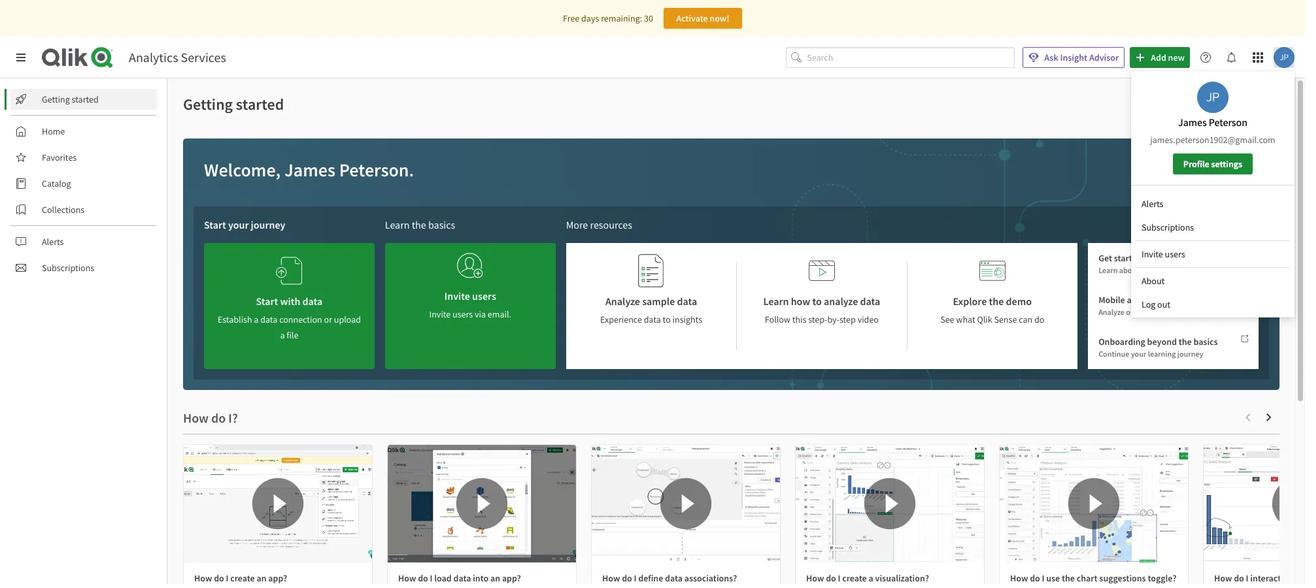 Task type: describe. For each thing, give the bounding box(es) containing it.
out
[[1158, 299, 1171, 311]]

mobile app experience analyze on the go
[[1099, 294, 1187, 317]]

how do i use the chart suggestions toggle? element
[[1011, 573, 1177, 585]]

profile settings link
[[1173, 154, 1253, 175]]

insight
[[1061, 52, 1088, 63]]

close sidebar menu image
[[16, 52, 26, 63]]

analyze sample data experience data to insights
[[600, 295, 703, 326]]

alerts link
[[10, 232, 157, 252]]

log out button
[[1137, 294, 1290, 315]]

james inside james peterson james.peterson1902@gmail.com
[[1179, 116, 1207, 129]]

learn for learn the basics
[[385, 218, 410, 232]]

experience
[[600, 314, 642, 326]]

getting inside navigation pane element
[[42, 94, 70, 105]]

alerts inside navigation pane element
[[42, 236, 64, 248]]

follow
[[765, 314, 791, 326]]

mobile
[[1099, 294, 1125, 306]]

basics inside onboarding beyond the basics continue your learning journey
[[1194, 336, 1218, 348]]

on
[[1126, 307, 1135, 317]]

advisor
[[1090, 52, 1119, 63]]

how do i interact with visualizations? element
[[1215, 573, 1305, 585]]

alerts inside button
[[1142, 198, 1164, 210]]

getting started inside navigation pane element
[[42, 94, 99, 105]]

your inside onboarding beyond the basics continue your learning journey
[[1131, 350, 1147, 359]]

and
[[1159, 265, 1172, 275]]

how do i create an app? image
[[184, 445, 372, 563]]

go
[[1150, 307, 1158, 317]]

apps
[[1141, 265, 1157, 275]]

ask insight advisor
[[1045, 52, 1119, 63]]

welcome, james peterson. main content
[[167, 78, 1305, 585]]

with
[[1144, 252, 1162, 264]]

subscriptions inside button
[[1142, 222, 1194, 233]]

1 horizontal spatial data
[[677, 295, 697, 308]]

james peterson image
[[1274, 47, 1295, 68]]

home link
[[10, 121, 157, 142]]

video
[[858, 314, 879, 326]]

beyond
[[1148, 336, 1177, 348]]

activate now! link
[[664, 8, 742, 29]]

see
[[941, 314, 955, 326]]

the inside explore the demo see what qlik sense can do
[[989, 295, 1004, 308]]

can
[[1019, 314, 1033, 326]]

step
[[840, 314, 856, 326]]

experience
[[1144, 294, 1187, 306]]

journey inside onboarding beyond the basics continue your learning journey
[[1178, 350, 1204, 359]]

activate now!
[[676, 12, 730, 24]]

invite users button
[[1137, 244, 1290, 265]]

email.
[[488, 309, 511, 320]]

welcome, james peterson.
[[204, 158, 414, 182]]

free days remaining: 30
[[563, 12, 653, 24]]

0 horizontal spatial journey
[[251, 218, 285, 232]]

do
[[1035, 314, 1045, 326]]

0 horizontal spatial basics
[[428, 218, 455, 232]]

by-
[[828, 314, 840, 326]]

settings
[[1212, 158, 1243, 170]]

how do i define data associations? image
[[592, 445, 780, 563]]

analyze sample data image
[[638, 254, 665, 288]]

explore the demo image
[[980, 254, 1006, 288]]

catalog link
[[10, 173, 157, 194]]

one
[[1221, 265, 1233, 275]]

days
[[582, 12, 599, 24]]

visualizations
[[1164, 252, 1218, 264]]

how do i load data into an app? element
[[398, 573, 521, 585]]

collections link
[[10, 199, 157, 220]]

via
[[475, 309, 486, 320]]

getting inside welcome, james peterson. 'main content'
[[183, 94, 233, 114]]

peterson.
[[339, 158, 414, 182]]

about
[[1142, 275, 1165, 287]]

subscriptions link
[[10, 258, 157, 279]]

create
[[1198, 265, 1219, 275]]

start
[[204, 218, 226, 232]]

activate
[[676, 12, 708, 24]]

getting started inside welcome, james peterson. 'main content'
[[183, 94, 284, 114]]

30
[[644, 12, 653, 24]]

analyze inside analyze sample data experience data to insights
[[606, 295, 640, 308]]

resources
[[590, 218, 632, 232]]

analytics
[[129, 49, 178, 65]]

more resources
[[566, 218, 632, 232]]

now!
[[710, 12, 730, 24]]

profile settings
[[1184, 158, 1243, 170]]

how do i interact with visualizations? image
[[1204, 445, 1305, 563]]



Task type: vqa. For each thing, say whether or not it's contained in the screenshot.
Invite to the middle
yes



Task type: locate. For each thing, give the bounding box(es) containing it.
how do i define data associations? element
[[602, 573, 737, 585]]

collections
[[42, 204, 85, 216]]

journey
[[251, 218, 285, 232], [1178, 350, 1204, 359]]

1 horizontal spatial getting
[[183, 94, 233, 114]]

how do i create an app? element
[[194, 573, 287, 585]]

alerts
[[1142, 198, 1164, 210], [42, 236, 64, 248]]

ask
[[1045, 52, 1059, 63]]

peterson
[[1209, 116, 1248, 129]]

1 vertical spatial journey
[[1178, 350, 1204, 359]]

0 horizontal spatial started
[[72, 94, 99, 105]]

learn for learn how to analyze data follow this step-by-step video
[[764, 295, 789, 308]]

2 horizontal spatial to
[[1189, 265, 1196, 275]]

navigation pane element
[[0, 84, 167, 284]]

remaining:
[[601, 12, 642, 24]]

data for learn how to analyze data
[[860, 295, 881, 308]]

insights
[[673, 314, 703, 326]]

data up video at the right bottom of page
[[860, 295, 881, 308]]

1 vertical spatial james
[[284, 158, 336, 182]]

1 vertical spatial invite
[[445, 290, 470, 303]]

1 horizontal spatial alerts
[[1142, 198, 1164, 210]]

get started with visualizations learn about apps and how to create one
[[1099, 252, 1233, 275]]

services
[[181, 49, 226, 65]]

how inside the learn how to analyze data follow this step-by-step video
[[791, 295, 811, 308]]

0 vertical spatial users
[[1165, 249, 1186, 260]]

about button
[[1137, 271, 1290, 292]]

0 vertical spatial to
[[1189, 265, 1196, 275]]

2 horizontal spatial started
[[1114, 252, 1142, 264]]

getting started up home link at the left top
[[42, 94, 99, 105]]

to down visualizations
[[1189, 265, 1196, 275]]

your down onboarding
[[1131, 350, 1147, 359]]

how do i use the chart suggestions toggle? image
[[1000, 445, 1188, 563]]

learn down peterson.
[[385, 218, 410, 232]]

1 horizontal spatial journey
[[1178, 350, 1204, 359]]

1 vertical spatial alerts
[[42, 236, 64, 248]]

analyze
[[606, 295, 640, 308], [1099, 307, 1125, 317]]

james.peterson1902@gmail.com
[[1151, 134, 1276, 146]]

2 vertical spatial learn
[[764, 295, 789, 308]]

data up insights
[[677, 295, 697, 308]]

1 horizontal spatial how
[[1173, 265, 1188, 275]]

0 horizontal spatial data
[[644, 314, 661, 326]]

analytics services element
[[129, 49, 226, 65]]

learn inside the learn how to analyze data follow this step-by-step video
[[764, 295, 789, 308]]

learn how to analyze data follow this step-by-step video
[[764, 295, 881, 326]]

1 horizontal spatial your
[[1131, 350, 1147, 359]]

data inside the learn how to analyze data follow this step-by-step video
[[860, 295, 881, 308]]

users left via
[[453, 309, 473, 320]]

the
[[412, 218, 426, 232], [989, 295, 1004, 308], [1137, 307, 1148, 317], [1179, 336, 1192, 348]]

about
[[1120, 265, 1140, 275]]

profile
[[1184, 158, 1210, 170]]

users
[[1165, 249, 1186, 260], [472, 290, 496, 303], [453, 309, 473, 320]]

get
[[1099, 252, 1113, 264]]

0 horizontal spatial james
[[284, 158, 336, 182]]

start your journey
[[204, 218, 285, 232]]

continue
[[1099, 350, 1130, 359]]

users for invite users invite users via email.
[[472, 290, 496, 303]]

your
[[228, 218, 249, 232], [1131, 350, 1147, 359]]

explore the demo see what qlik sense can do
[[941, 295, 1045, 326]]

subscriptions inside navigation pane element
[[42, 262, 94, 274]]

0 horizontal spatial getting
[[42, 94, 70, 105]]

1 horizontal spatial started
[[236, 94, 284, 114]]

to inside get started with visualizations learn about apps and how to create one
[[1189, 265, 1196, 275]]

0 horizontal spatial getting started
[[42, 94, 99, 105]]

1 horizontal spatial to
[[813, 295, 822, 308]]

Search text field
[[807, 47, 1015, 68]]

data
[[677, 295, 697, 308], [860, 295, 881, 308], [644, 314, 661, 326]]

users inside button
[[1165, 249, 1186, 260]]

0 horizontal spatial to
[[663, 314, 671, 326]]

users for invite users
[[1165, 249, 1186, 260]]

0 vertical spatial learn
[[385, 218, 410, 232]]

2 vertical spatial to
[[663, 314, 671, 326]]

to
[[1189, 265, 1196, 275], [813, 295, 822, 308], [663, 314, 671, 326]]

learn up follow
[[764, 295, 789, 308]]

invite users image
[[457, 249, 484, 283]]

learn how to analyze data image
[[809, 254, 835, 288]]

getting down services on the top left
[[183, 94, 233, 114]]

sense
[[994, 314, 1017, 326]]

1 horizontal spatial learn
[[764, 295, 789, 308]]

to down the sample
[[663, 314, 671, 326]]

started inside navigation pane element
[[72, 94, 99, 105]]

how do i create a visualization? image
[[796, 445, 984, 563]]

invite users
[[1142, 249, 1186, 260]]

getting started link
[[10, 89, 157, 110]]

subscriptions down alerts link
[[42, 262, 94, 274]]

this
[[793, 314, 807, 326]]

0 horizontal spatial your
[[228, 218, 249, 232]]

invite users invite users via email.
[[429, 290, 511, 320]]

subscriptions button
[[1137, 217, 1290, 238]]

analyze down mobile
[[1099, 307, 1125, 317]]

analyze inside mobile app experience analyze on the go
[[1099, 307, 1125, 317]]

demo
[[1006, 295, 1032, 308]]

more
[[566, 218, 588, 232]]

0 vertical spatial james
[[1179, 116, 1207, 129]]

to inside the learn how to analyze data follow this step-by-step video
[[813, 295, 822, 308]]

0 vertical spatial how
[[1173, 265, 1188, 275]]

getting started down services on the top left
[[183, 94, 284, 114]]

users up via
[[472, 290, 496, 303]]

how
[[1173, 265, 1188, 275], [791, 295, 811, 308]]

step-
[[809, 314, 828, 326]]

to up step-
[[813, 295, 822, 308]]

log out
[[1142, 299, 1171, 311]]

invite
[[1142, 249, 1163, 260], [445, 290, 470, 303], [429, 309, 451, 320]]

how do i load data into an app? image
[[388, 445, 576, 563]]

learn the basics
[[385, 218, 455, 232]]

2 vertical spatial users
[[453, 309, 473, 320]]

explore
[[953, 295, 987, 308]]

alerts up invite users
[[1142, 198, 1164, 210]]

favorites
[[42, 152, 77, 164]]

onboarding
[[1099, 336, 1146, 348]]

how inside get started with visualizations learn about apps and how to create one
[[1173, 265, 1188, 275]]

learn
[[385, 218, 410, 232], [1099, 265, 1118, 275], [764, 295, 789, 308]]

data for analyze sample data
[[644, 314, 661, 326]]

journey right learning
[[1178, 350, 1204, 359]]

analytics services
[[129, 49, 226, 65]]

favorites link
[[10, 147, 157, 168]]

0 vertical spatial alerts
[[1142, 198, 1164, 210]]

your right start
[[228, 218, 249, 232]]

home
[[42, 126, 65, 137]]

the inside mobile app experience analyze on the go
[[1137, 307, 1148, 317]]

what
[[956, 314, 976, 326]]

how do i create a visualization? element
[[806, 573, 929, 585]]

invite inside button
[[1142, 249, 1163, 260]]

the inside onboarding beyond the basics continue your learning journey
[[1179, 336, 1192, 348]]

1 horizontal spatial getting started
[[183, 94, 284, 114]]

data down the sample
[[644, 314, 661, 326]]

welcome,
[[204, 158, 281, 182]]

0 vertical spatial subscriptions
[[1142, 222, 1194, 233]]

started
[[72, 94, 99, 105], [236, 94, 284, 114], [1114, 252, 1142, 264]]

alerts button
[[1137, 194, 1290, 215]]

basics
[[428, 218, 455, 232], [1194, 336, 1218, 348]]

learn down get on the top right of page
[[1099, 265, 1118, 275]]

0 horizontal spatial analyze
[[606, 295, 640, 308]]

invite for invite users invite users via email.
[[445, 290, 470, 303]]

subscriptions
[[1142, 222, 1194, 233], [42, 262, 94, 274]]

1 horizontal spatial basics
[[1194, 336, 1218, 348]]

1 vertical spatial users
[[472, 290, 496, 303]]

0 horizontal spatial alerts
[[42, 236, 64, 248]]

invite up apps
[[1142, 249, 1163, 260]]

searchbar element
[[786, 47, 1015, 68]]

0 vertical spatial basics
[[428, 218, 455, 232]]

analyze
[[824, 295, 858, 308]]

onboarding beyond the basics continue your learning journey
[[1099, 336, 1218, 359]]

0 horizontal spatial learn
[[385, 218, 410, 232]]

how right and
[[1173, 265, 1188, 275]]

learning
[[1148, 350, 1176, 359]]

sample
[[642, 295, 675, 308]]

ask insight advisor button
[[1023, 47, 1125, 68]]

alerts down collections
[[42, 236, 64, 248]]

1 vertical spatial to
[[813, 295, 822, 308]]

1 vertical spatial subscriptions
[[42, 262, 94, 274]]

james peterson image
[[1198, 82, 1229, 113]]

0 vertical spatial invite
[[1142, 249, 1163, 260]]

1 horizontal spatial subscriptions
[[1142, 222, 1194, 233]]

subscriptions up invite users
[[1142, 222, 1194, 233]]

invite down "invite users" image
[[445, 290, 470, 303]]

getting started
[[42, 94, 99, 105], [183, 94, 284, 114]]

analyze up experience
[[606, 295, 640, 308]]

invite for invite users
[[1142, 249, 1163, 260]]

james peterson james.peterson1902@gmail.com
[[1151, 116, 1276, 146]]

0 horizontal spatial subscriptions
[[42, 262, 94, 274]]

learn inside get started with visualizations learn about apps and how to create one
[[1099, 265, 1118, 275]]

journey right start
[[251, 218, 285, 232]]

1 horizontal spatial analyze
[[1099, 307, 1125, 317]]

catalog
[[42, 178, 71, 190]]

log
[[1142, 299, 1156, 311]]

0 horizontal spatial how
[[791, 295, 811, 308]]

0 vertical spatial journey
[[251, 218, 285, 232]]

2 horizontal spatial data
[[860, 295, 881, 308]]

1 vertical spatial basics
[[1194, 336, 1218, 348]]

users up and
[[1165, 249, 1186, 260]]

2 horizontal spatial learn
[[1099, 265, 1118, 275]]

1 vertical spatial learn
[[1099, 265, 1118, 275]]

2 vertical spatial invite
[[429, 309, 451, 320]]

1 vertical spatial your
[[1131, 350, 1147, 359]]

to inside analyze sample data experience data to insights
[[663, 314, 671, 326]]

app
[[1127, 294, 1142, 306]]

free
[[563, 12, 580, 24]]

qlik
[[977, 314, 993, 326]]

0 vertical spatial your
[[228, 218, 249, 232]]

1 vertical spatial how
[[791, 295, 811, 308]]

getting up 'home'
[[42, 94, 70, 105]]

james inside 'main content'
[[284, 158, 336, 182]]

invite left via
[[429, 309, 451, 320]]

started inside get started with visualizations learn about apps and how to create one
[[1114, 252, 1142, 264]]

how up this
[[791, 295, 811, 308]]

1 horizontal spatial james
[[1179, 116, 1207, 129]]



